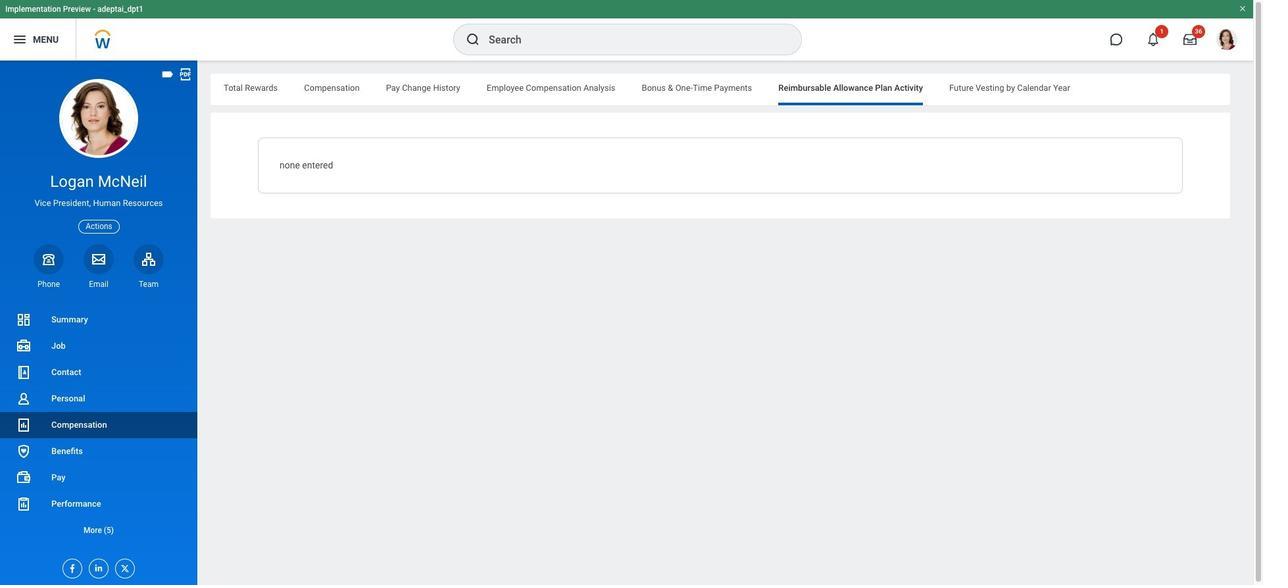 Task type: describe. For each thing, give the bounding box(es) containing it.
personal image
[[16, 391, 32, 407]]

search image
[[465, 32, 481, 47]]

team logan mcneil element
[[134, 279, 164, 290]]

close environment banner image
[[1239, 5, 1247, 13]]

facebook image
[[63, 559, 78, 574]]

justify image
[[12, 32, 28, 47]]

contact image
[[16, 365, 32, 380]]

navigation pane region
[[0, 61, 197, 585]]

benefits image
[[16, 444, 32, 459]]

view team image
[[141, 251, 157, 267]]



Task type: locate. For each thing, give the bounding box(es) containing it.
profile logan mcneil image
[[1217, 29, 1238, 53]]

inbox large image
[[1184, 33, 1197, 46]]

view printable version (pdf) image
[[178, 67, 193, 82]]

performance image
[[16, 496, 32, 512]]

compensation image
[[16, 417, 32, 433]]

job image
[[16, 338, 32, 354]]

mail image
[[91, 251, 107, 267]]

phone image
[[39, 251, 58, 267]]

linkedin image
[[90, 559, 104, 573]]

tab list
[[211, 74, 1231, 105]]

list
[[0, 307, 197, 544]]

pay image
[[16, 470, 32, 486]]

summary image
[[16, 312, 32, 328]]

x image
[[116, 559, 130, 574]]

tag image
[[161, 67, 175, 82]]

notifications large image
[[1147, 33, 1160, 46]]

phone logan mcneil element
[[34, 279, 64, 290]]

email logan mcneil element
[[84, 279, 114, 290]]

banner
[[0, 0, 1254, 61]]

Search Workday  search field
[[489, 25, 775, 54]]



Task type: vqa. For each thing, say whether or not it's contained in the screenshot.
right location icon
no



